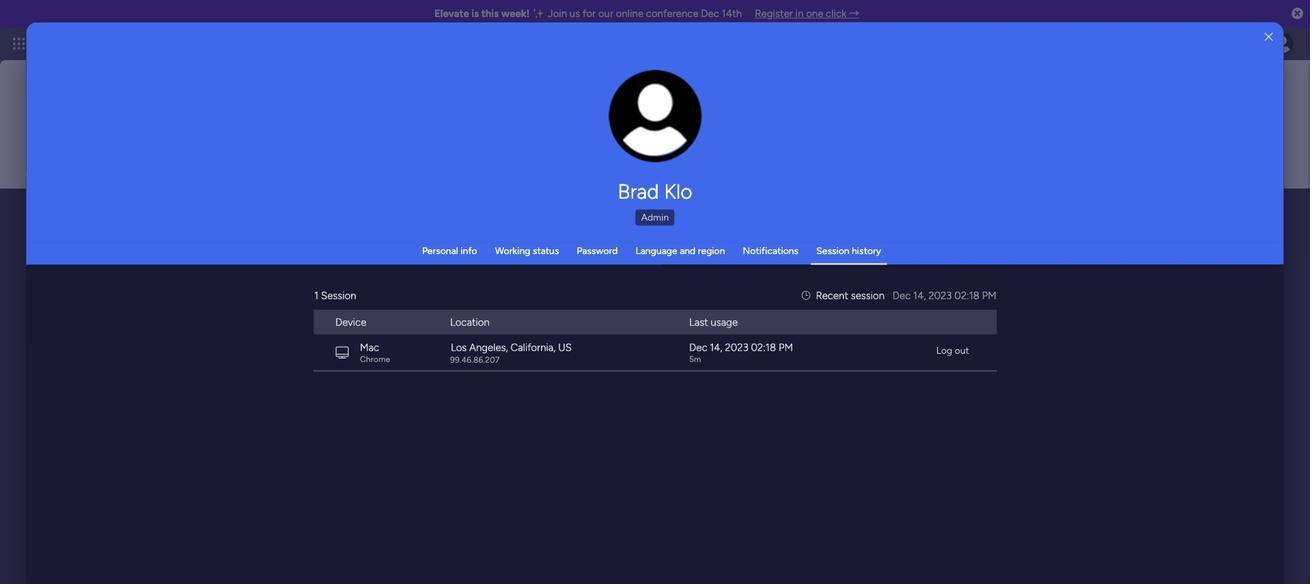 Task type: locate. For each thing, give the bounding box(es) containing it.
select product image
[[12, 37, 26, 51]]

pm
[[982, 289, 997, 301], [779, 341, 793, 354]]

brad klo button
[[467, 179, 843, 204]]

2023 for dec 14, 2023 02:18 pm 5m
[[725, 341, 749, 354]]

1 image
[[1111, 28, 1123, 43]]

0 vertical spatial 2023
[[929, 289, 952, 301]]

los
[[451, 341, 467, 354]]

personal
[[422, 245, 458, 256]]

pm inside dec 14, 2023 02:18 pm 5m
[[779, 341, 793, 354]]

2 vertical spatial dec
[[689, 341, 707, 354]]

1 vertical spatial dec
[[893, 289, 911, 301]]

pm for dec 14, 2023 02:18 pm
[[982, 289, 997, 301]]

2023 down the usage
[[725, 341, 749, 354]]

14, right session
[[913, 289, 926, 301]]

history
[[852, 245, 881, 256]]

profile
[[659, 123, 685, 134]]

14,
[[913, 289, 926, 301], [710, 341, 723, 354]]

2023
[[929, 289, 952, 301], [725, 341, 749, 354]]

device
[[335, 316, 366, 328]]

mac chrome
[[360, 341, 390, 364]]

session
[[817, 245, 850, 256], [321, 289, 356, 301]]

1 vertical spatial 02:18
[[751, 341, 776, 354]]

register in one click →
[[755, 8, 860, 20]]

0 vertical spatial 14,
[[913, 289, 926, 301]]

last
[[689, 316, 708, 328]]

1 horizontal spatial 14,
[[913, 289, 926, 301]]

✨
[[532, 8, 545, 20]]

0 horizontal spatial 14,
[[710, 341, 723, 354]]

one
[[806, 8, 824, 20]]

1 vertical spatial 2023
[[725, 341, 749, 354]]

0 vertical spatial pm
[[982, 289, 997, 301]]

1 horizontal spatial 02:18
[[955, 289, 980, 301]]

session left "history"
[[817, 245, 850, 256]]

dec inside dec 14, 2023 02:18 pm 5m
[[689, 341, 707, 354]]

working status
[[495, 245, 559, 256]]

14th
[[722, 8, 742, 20]]

1 vertical spatial 14,
[[710, 341, 723, 354]]

dec
[[701, 8, 719, 20], [893, 289, 911, 301], [689, 341, 707, 354]]

None field
[[156, 195, 1255, 223]]

pm for dec 14, 2023 02:18 pm 5m
[[779, 341, 793, 354]]

dec up "5m" at bottom right
[[689, 341, 707, 354]]

elevate
[[434, 8, 469, 20]]

0 horizontal spatial 2023
[[725, 341, 749, 354]]

dec for dec 14, 2023 02:18 pm
[[893, 289, 911, 301]]

0 horizontal spatial pm
[[779, 341, 793, 354]]

1 horizontal spatial 2023
[[929, 289, 952, 301]]

0 horizontal spatial session
[[321, 289, 356, 301]]

1 horizontal spatial session
[[817, 245, 850, 256]]

0 horizontal spatial 02:18
[[751, 341, 776, 354]]

and
[[680, 245, 696, 256]]

0 vertical spatial 02:18
[[955, 289, 980, 301]]

dec left 14th
[[701, 8, 719, 20]]

personal info
[[422, 245, 477, 256]]

2023 up log
[[929, 289, 952, 301]]

0 vertical spatial dec
[[701, 8, 719, 20]]

session right the 1
[[321, 289, 356, 301]]

2023 inside dec 14, 2023 02:18 pm 5m
[[725, 341, 749, 354]]

14, down last usage
[[710, 341, 723, 354]]

1 vertical spatial pm
[[779, 341, 793, 354]]

session history
[[817, 245, 881, 256]]

1 horizontal spatial pm
[[982, 289, 997, 301]]

02:18 inside dec 14, 2023 02:18 pm 5m
[[751, 341, 776, 354]]

register in one click → link
[[755, 8, 860, 20]]

working status link
[[495, 245, 559, 256]]

dapulse time image
[[802, 289, 811, 301]]

is
[[472, 8, 479, 20]]

password link
[[577, 245, 618, 256]]

out
[[955, 345, 969, 356]]

dec right session
[[893, 289, 911, 301]]

language and region
[[636, 245, 725, 256]]

personal info link
[[422, 245, 477, 256]]

for
[[583, 8, 596, 20]]

join
[[548, 8, 567, 20]]

session history link
[[817, 245, 881, 256]]

elevate is this week! ✨ join us for our online conference dec 14th
[[434, 8, 742, 20]]

14, inside dec 14, 2023 02:18 pm 5m
[[710, 341, 723, 354]]

02:18
[[955, 289, 980, 301], [751, 341, 776, 354]]

recent
[[816, 289, 849, 301]]

location
[[450, 316, 490, 328]]

us
[[570, 8, 580, 20]]

us
[[558, 341, 572, 354]]



Task type: describe. For each thing, give the bounding box(es) containing it.
password
[[577, 245, 618, 256]]

brad
[[618, 179, 659, 204]]

in
[[796, 8, 804, 20]]

change profile picture
[[627, 123, 685, 145]]

notifications link
[[743, 245, 799, 256]]

chrome
[[360, 354, 390, 364]]

online
[[616, 8, 644, 20]]

dec for dec 14, 2023 02:18 pm 5m
[[689, 341, 707, 354]]

log out
[[936, 345, 969, 356]]

language
[[636, 245, 678, 256]]

change
[[627, 123, 657, 134]]

our
[[598, 8, 614, 20]]

week!
[[501, 8, 530, 20]]

1 session
[[314, 289, 356, 301]]

recent session
[[816, 289, 885, 301]]

click
[[826, 8, 847, 20]]

admin
[[641, 211, 669, 223]]

region
[[698, 245, 725, 256]]

this
[[482, 8, 499, 20]]

brad klo image
[[1272, 33, 1294, 55]]

5m
[[689, 354, 701, 364]]

02:18 for dec 14, 2023 02:18 pm 5m
[[751, 341, 776, 354]]

status
[[533, 245, 559, 256]]

dec 14, 2023 02:18 pm
[[893, 289, 997, 301]]

session
[[851, 289, 885, 301]]

angeles,
[[469, 341, 508, 354]]

brad klo
[[618, 179, 693, 204]]

0 vertical spatial session
[[817, 245, 850, 256]]

conference
[[646, 8, 699, 20]]

california,
[[511, 341, 556, 354]]

14, for dec 14, 2023 02:18 pm
[[913, 289, 926, 301]]

klo
[[664, 179, 693, 204]]

register
[[755, 8, 793, 20]]

mac
[[360, 341, 379, 354]]

usage
[[711, 316, 738, 328]]

picture
[[642, 135, 669, 145]]

dec 14, 2023 02:18 pm 5m
[[689, 341, 793, 364]]

log out button
[[931, 340, 975, 362]]

close image
[[1265, 32, 1273, 42]]

notifications
[[743, 245, 799, 256]]

working
[[495, 245, 530, 256]]

language and region link
[[636, 245, 725, 256]]

→
[[849, 8, 860, 20]]

1
[[314, 289, 318, 301]]

info
[[461, 245, 477, 256]]

1 vertical spatial session
[[321, 289, 356, 301]]

14, for dec 14, 2023 02:18 pm 5m
[[710, 341, 723, 354]]

2023 for dec 14, 2023 02:18 pm
[[929, 289, 952, 301]]

last usage
[[689, 316, 738, 328]]

99.46.86.207
[[450, 355, 500, 364]]

log
[[936, 345, 953, 356]]

los angeles, california, us 99.46.86.207
[[450, 341, 572, 364]]

change profile picture button
[[609, 70, 702, 163]]

02:18 for dec 14, 2023 02:18 pm
[[955, 289, 980, 301]]



Task type: vqa. For each thing, say whether or not it's contained in the screenshot.
also
no



